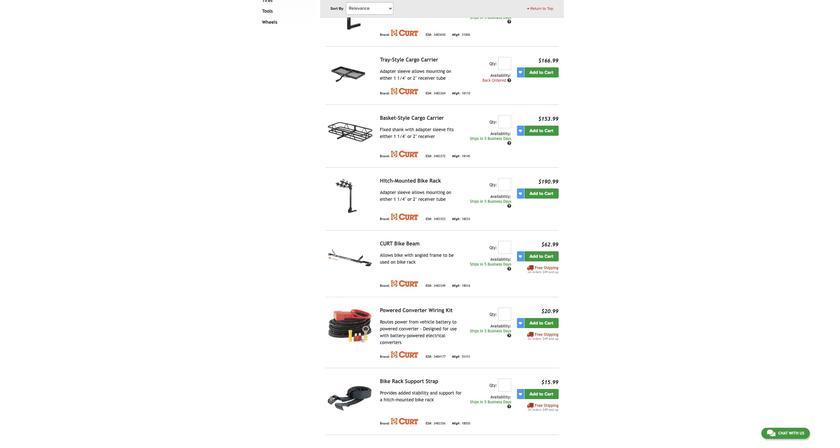 Task type: locate. For each thing, give the bounding box(es) containing it.
1 2" from the top
[[413, 75, 417, 81]]

3 ships from the top
[[470, 199, 479, 204]]

0 vertical spatial carrier
[[421, 57, 438, 63]]

free shipping on orders $49 and up down '$62.99'
[[528, 266, 559, 274]]

None number field
[[499, 0, 512, 7], [499, 57, 512, 70], [499, 115, 512, 128], [499, 178, 512, 191], [499, 241, 512, 254], [499, 308, 512, 321], [499, 379, 512, 392], [499, 0, 512, 7], [499, 57, 512, 70], [499, 115, 512, 128], [499, 178, 512, 191], [499, 241, 512, 254], [499, 308, 512, 321], [499, 379, 512, 392]]

for right 'support'
[[456, 390, 462, 396]]

with down beam
[[405, 253, 414, 258]]

0 vertical spatial bike
[[418, 178, 428, 184]]

5 qty: from the top
[[490, 312, 497, 317]]

adapter sleeve allows mounting on either 1 1/4" or 2" receiver tube for bike
[[380, 190, 452, 202]]

2 question circle image from the top
[[508, 141, 512, 145]]

tube up 3483369
[[437, 75, 446, 81]]

qty: for $190.99
[[490, 183, 497, 187]]

bike
[[395, 253, 403, 258], [397, 260, 406, 265], [415, 397, 424, 403]]

1 vertical spatial up
[[555, 337, 559, 341]]

for
[[443, 326, 449, 332], [456, 390, 462, 396]]

2 add to cart from the top
[[530, 70, 554, 75]]

and for $15.99
[[549, 408, 554, 412]]

$153.99
[[539, 116, 559, 122]]

4 add to wish list image from the top
[[519, 393, 522, 396]]

1 availability: from the top
[[491, 73, 512, 78]]

availability: for $20.99
[[491, 324, 512, 329]]

2 allows from the top
[[412, 190, 425, 195]]

vehicle
[[420, 319, 435, 325]]

1 vertical spatial either
[[380, 134, 393, 139]]

0 vertical spatial up
[[555, 270, 559, 274]]

5 for basket-style cargo carrier
[[485, 137, 487, 141]]

2 2" from the top
[[413, 134, 417, 139]]

question circle image for $190.99
[[508, 204, 512, 208]]

0 vertical spatial style
[[392, 57, 404, 63]]

carrier up adapter
[[427, 115, 444, 121]]

0 vertical spatial $49
[[543, 270, 548, 274]]

ships up 18016
[[470, 262, 479, 267]]

5 days from the top
[[504, 329, 512, 333]]

$49 down $20.99
[[543, 337, 548, 341]]

free shipping on orders $49 and up for $15.99
[[528, 403, 559, 412]]

1 ships in 5 business days from the top
[[470, 15, 512, 20]]

2 either from the top
[[380, 134, 393, 139]]

by
[[339, 6, 344, 11]]

brand: down used
[[380, 284, 390, 287]]

1 vertical spatial 1/4"
[[398, 134, 406, 139]]

mfg#: left 18050
[[452, 422, 461, 425]]

curt
[[380, 241, 393, 247]]

powered down the -
[[407, 333, 425, 338]]

2 cart from the top
[[545, 70, 554, 75]]

es#: left '3483349'
[[426, 284, 433, 287]]

5 cart from the top
[[545, 254, 554, 259]]

brand: down mount
[[380, 33, 390, 37]]

ships in 5 business days
[[470, 15, 512, 20], [470, 137, 512, 141], [470, 199, 512, 204], [470, 262, 512, 267], [470, 329, 512, 333], [470, 400, 512, 404]]

mfg#: left the 18145
[[452, 154, 461, 158]]

to
[[543, 6, 546, 11], [540, 7, 544, 12], [540, 70, 544, 75], [540, 128, 544, 134], [540, 191, 544, 196], [443, 253, 448, 258], [540, 254, 544, 259], [453, 319, 457, 325], [540, 320, 544, 326], [540, 391, 544, 397]]

0 vertical spatial mounting
[[426, 69, 445, 74]]

days for $62.99
[[504, 262, 512, 267]]

1 down shank
[[394, 134, 396, 139]]

either down tray-
[[380, 75, 393, 81]]

7 cart from the top
[[545, 391, 554, 397]]

1 1/4" from the top
[[398, 75, 406, 81]]

2 vertical spatial sleeve
[[398, 190, 411, 195]]

curt trailers - corporate logo image
[[391, 30, 419, 36], [391, 88, 419, 94], [391, 151, 419, 157], [391, 214, 419, 220], [391, 280, 419, 287], [391, 351, 419, 358], [391, 418, 419, 425]]

brand: for curt
[[380, 284, 390, 287]]

shipping down '$62.99'
[[544, 266, 559, 270]]

0 vertical spatial allows
[[412, 69, 425, 74]]

add to cart down $20.99
[[530, 320, 554, 326]]

1 vertical spatial bike
[[395, 241, 405, 247]]

1 vertical spatial carrier
[[427, 115, 444, 121]]

3 es#: from the top
[[426, 154, 433, 158]]

1 vertical spatial for
[[456, 390, 462, 396]]

3 ships in 5 business days from the top
[[470, 199, 512, 204]]

rack for beam
[[407, 260, 416, 265]]

mfg#: left 55151
[[452, 355, 461, 358]]

1/4" for style
[[398, 75, 406, 81]]

cart right return
[[545, 7, 554, 12]]

electrical
[[426, 333, 446, 338]]

question circle image for $153.99
[[508, 141, 512, 145]]

free shipping on orders $49 and up down the '$15.99'
[[528, 403, 559, 412]]

style
[[392, 57, 404, 63], [398, 115, 410, 121]]

5 brand: from the top
[[380, 284, 390, 287]]

top
[[547, 6, 554, 11]]

cart down $166.99
[[545, 70, 554, 75]]

mfg#: 18016
[[452, 284, 471, 287]]

or
[[411, 12, 416, 17], [408, 75, 412, 81], [408, 134, 412, 139], [408, 197, 412, 202]]

7 add to cart from the top
[[530, 391, 554, 397]]

1 free from the top
[[535, 266, 543, 270]]

shipping
[[544, 266, 559, 270], [544, 333, 559, 337], [544, 403, 559, 408]]

0 vertical spatial free
[[535, 266, 543, 270]]

ships up 18033 in the top of the page
[[470, 199, 479, 204]]

shipping for $15.99
[[544, 403, 559, 408]]

adapter down tray-
[[380, 69, 396, 74]]

adapter down hitch-
[[380, 190, 396, 195]]

5 for powered converter wiring kit
[[485, 329, 487, 333]]

4 5 from the top
[[485, 262, 487, 267]]

1 1 from the top
[[394, 75, 396, 81]]

3 add to wish list image from the top
[[519, 322, 522, 325]]

1/4" for mounted
[[398, 197, 406, 202]]

ships up the 18145
[[470, 137, 479, 141]]

es#3483353 - 18033 - hitch-mounted bike rack - adapter sleeve allows mounting on either 1 1/4" or 2" receiver tube - curt trailers - audi volkswagen mini image
[[325, 178, 375, 215]]

0 vertical spatial adapter
[[380, 69, 396, 74]]

or down basket-style cargo carrier in the top of the page
[[408, 134, 412, 139]]

6 mfg#: from the top
[[452, 355, 461, 358]]

55151
[[462, 355, 471, 358]]

2 es#: from the top
[[426, 91, 433, 95]]

curt trailers - corporate logo image up 'curt bike beam'
[[391, 214, 419, 220]]

1 vertical spatial free shipping on orders $49 and up
[[528, 333, 559, 341]]

1
[[394, 75, 396, 81], [394, 134, 396, 139], [394, 197, 396, 202]]

3 orders from the top
[[533, 408, 542, 412]]

mfg#: left 18033 in the top of the page
[[452, 217, 461, 221]]

fixed shank with adapter sleeve fits either 1 1/4" or 2" receiver
[[380, 127, 454, 139]]

1 vertical spatial 2"
[[413, 134, 417, 139]]

bike down "stability"
[[415, 397, 424, 403]]

brand: for hitch-
[[380, 217, 390, 221]]

1 vertical spatial sleeve
[[433, 127, 446, 132]]

2 question circle image from the top
[[508, 267, 512, 271]]

0 vertical spatial 1/4"
[[398, 75, 406, 81]]

1 horizontal spatial rack
[[430, 178, 441, 184]]

3 brand: from the top
[[380, 154, 390, 158]]

basket-style cargo carrier link
[[380, 115, 444, 121]]

shipping for $62.99
[[544, 266, 559, 270]]

2 vertical spatial shipping
[[544, 403, 559, 408]]

1 days from the top
[[504, 15, 512, 20]]

mfg#: for powered converter wiring kit
[[452, 355, 461, 358]]

2 $49 from the top
[[543, 337, 548, 341]]

0 vertical spatial sleeve
[[398, 69, 411, 74]]

brand: for bike
[[380, 422, 390, 425]]

fits
[[447, 127, 454, 132]]

add to cart down '$62.99'
[[530, 254, 554, 259]]

brand: for powered
[[380, 355, 390, 358]]

in for powered converter wiring kit
[[480, 329, 484, 333]]

add to cart down the '$15.99'
[[530, 391, 554, 397]]

5 curt trailers - corporate logo image from the top
[[391, 280, 419, 287]]

rack down "stability"
[[425, 397, 434, 403]]

2 vertical spatial question circle image
[[508, 405, 512, 409]]

ordered
[[492, 78, 507, 83]]

curt trailers - corporate logo image down fixed shank with adapter sleeve fits either 1 1/4" or 2" receiver
[[391, 151, 419, 157]]

1 vertical spatial free
[[535, 333, 543, 337]]

1 brand: from the top
[[380, 33, 390, 37]]

add to cart for $190.99
[[530, 191, 554, 196]]

rack
[[430, 178, 441, 184], [392, 378, 404, 385]]

3 curt trailers - corporate logo image from the top
[[391, 151, 419, 157]]

allows down hitch-mounted bike rack link
[[412, 190, 425, 195]]

3 days from the top
[[504, 199, 512, 204]]

question circle image for $62.99
[[508, 267, 512, 271]]

1 horizontal spatial powered
[[407, 333, 425, 338]]

$49 down '$62.99'
[[543, 270, 548, 274]]

2 shipping from the top
[[544, 333, 559, 337]]

es#3484177 - 55151 - powered converter wiring kit - routes power from vehicle battery to powered converter - designed for use with battery-powered electrical converters - curt trailers - audi volkswagen mini image
[[325, 308, 375, 345]]

1 receiver from the top
[[419, 75, 435, 81]]

$49 for $15.99
[[543, 408, 548, 412]]

cargo up adapter
[[412, 115, 425, 121]]

ships right use
[[470, 329, 479, 333]]

1 down hitch-
[[394, 197, 396, 202]]

3483349
[[434, 284, 446, 287]]

either
[[380, 75, 393, 81], [380, 134, 393, 139], [380, 197, 393, 202]]

1/4" down shank
[[398, 134, 406, 139]]

2"
[[413, 75, 417, 81], [413, 134, 417, 139], [413, 197, 417, 202]]

orders for $62.99
[[533, 270, 542, 274]]

add for $190.99
[[530, 191, 538, 196]]

add to cart button
[[525, 4, 559, 15], [525, 67, 559, 77], [525, 126, 559, 136], [525, 189, 559, 199], [525, 251, 559, 262], [525, 318, 559, 328], [525, 389, 559, 399]]

brand: down converters
[[380, 355, 390, 358]]

converter
[[403, 307, 427, 314]]

es#: for tray-style cargo carrier
[[426, 91, 433, 95]]

free shipping on orders $49 and up for $62.99
[[528, 266, 559, 274]]

sleeve down "mounted"
[[398, 190, 411, 195]]

with right shank
[[405, 127, 414, 132]]

mount
[[380, 12, 393, 17]]

6 add to cart from the top
[[530, 320, 554, 326]]

mount a wheel or spare on your hitch
[[380, 12, 456, 17]]

1 vertical spatial tube
[[437, 197, 446, 202]]

5 for curt bike beam
[[485, 262, 487, 267]]

$190.99
[[539, 179, 559, 185]]

adapter
[[380, 69, 396, 74], [380, 190, 396, 195]]

3 free from the top
[[535, 403, 543, 408]]

allows down tray-style cargo carrier link
[[412, 69, 425, 74]]

availability: for $15.99
[[491, 395, 512, 400]]

days for $20.99
[[504, 329, 512, 333]]

bike down curt bike beam link
[[395, 253, 403, 258]]

3 shipping from the top
[[544, 403, 559, 408]]

and
[[549, 270, 554, 274], [549, 337, 554, 341], [430, 390, 438, 396], [549, 408, 554, 412]]

es#: 3484177
[[426, 355, 446, 358]]

1 vertical spatial question circle image
[[508, 267, 512, 271]]

31006
[[462, 33, 471, 37]]

2 horizontal spatial bike
[[418, 178, 428, 184]]

es#: for curt bike beam
[[426, 284, 433, 287]]

cart
[[545, 7, 554, 12], [545, 70, 554, 75], [545, 128, 554, 134], [545, 191, 554, 196], [545, 254, 554, 259], [545, 320, 554, 326], [545, 391, 554, 397]]

use
[[450, 326, 457, 332]]

receiver
[[419, 75, 435, 81], [419, 134, 435, 139], [419, 197, 435, 202]]

up down $20.99
[[555, 337, 559, 341]]

4 availability: from the top
[[491, 257, 512, 262]]

$49 for $20.99
[[543, 337, 548, 341]]

allows
[[412, 69, 425, 74], [412, 190, 425, 195]]

in for hitch-mounted bike rack
[[480, 199, 484, 204]]

shipping down the '$15.99'
[[544, 403, 559, 408]]

1 vertical spatial rack
[[392, 378, 404, 385]]

with inside chat with us link
[[789, 431, 799, 436]]

0 vertical spatial 2"
[[413, 75, 417, 81]]

qty: for $62.99
[[490, 246, 497, 250]]

2 1 from the top
[[394, 134, 396, 139]]

0 vertical spatial free shipping on orders $49 and up
[[528, 266, 559, 274]]

add to cart right the caret up icon on the top right of page
[[530, 7, 554, 12]]

0 vertical spatial 1
[[394, 75, 396, 81]]

2 in from the top
[[480, 137, 484, 141]]

5 add to cart from the top
[[530, 254, 554, 259]]

1 allows from the top
[[412, 69, 425, 74]]

es#: for bike rack support strap
[[426, 422, 433, 425]]

a left hitch-
[[380, 397, 383, 403]]

2 mfg#: from the top
[[452, 91, 461, 95]]

question circle image for $166.99
[[508, 78, 512, 82]]

7 mfg#: from the top
[[452, 422, 461, 425]]

0 vertical spatial a
[[394, 12, 396, 17]]

2 availability: from the top
[[491, 132, 512, 136]]

0 vertical spatial orders
[[533, 270, 542, 274]]

days for $190.99
[[504, 199, 512, 204]]

with inside the allows bike with angled frame to be used on bike rack
[[405, 253, 414, 258]]

shank
[[393, 127, 404, 132]]

0 horizontal spatial rack
[[392, 378, 404, 385]]

mfg#: for curt bike beam
[[452, 284, 461, 287]]

3483356
[[434, 422, 446, 425]]

5 es#: from the top
[[426, 284, 433, 287]]

4 ships from the top
[[470, 262, 479, 267]]

1 $49 from the top
[[543, 270, 548, 274]]

ships for powered converter wiring kit
[[470, 329, 479, 333]]

with
[[405, 127, 414, 132], [405, 253, 414, 258], [380, 333, 389, 338], [789, 431, 799, 436]]

2 add to wish list image from the top
[[519, 255, 522, 258]]

6 curt trailers - corporate logo image from the top
[[391, 351, 419, 358]]

routes power from vehicle battery to powered converter - designed for use with battery-powered electrical converters
[[380, 319, 457, 345]]

mfg#: left 18016
[[452, 284, 461, 287]]

cart for $15.99
[[545, 391, 554, 397]]

wheel
[[398, 12, 410, 17]]

6 5 from the top
[[485, 400, 487, 404]]

adapter sleeve allows mounting on either 1 1/4" or 2" receiver tube down tray-style cargo carrier link
[[380, 69, 452, 81]]

bike rack support strap
[[380, 378, 439, 385]]

4 add to cart from the top
[[530, 191, 554, 196]]

4 es#: from the top
[[426, 217, 433, 221]]

bike up provides
[[380, 378, 391, 385]]

es#: left 3483356
[[426, 422, 433, 425]]

2 vertical spatial up
[[555, 408, 559, 412]]

sleeve left fits
[[433, 127, 446, 132]]

orders down $20.99
[[533, 337, 542, 341]]

3 either from the top
[[380, 197, 393, 202]]

add to wish list image for $62.99
[[519, 255, 522, 258]]

2 up from the top
[[555, 337, 559, 341]]

es#: left 3483369
[[426, 91, 433, 95]]

4 business from the top
[[488, 262, 502, 267]]

bike for rack
[[415, 397, 424, 403]]

1 vertical spatial 1
[[394, 134, 396, 139]]

either inside fixed shank with adapter sleeve fits either 1 1/4" or 2" receiver
[[380, 134, 393, 139]]

2 vertical spatial orders
[[533, 408, 542, 412]]

question circle image for $15.99
[[508, 405, 512, 409]]

used
[[380, 260, 390, 265]]

us
[[800, 431, 805, 436]]

caret up image
[[527, 7, 530, 10]]

tray-
[[380, 57, 392, 63]]

or inside fixed shank with adapter sleeve fits either 1 1/4" or 2" receiver
[[408, 134, 412, 139]]

cart down $153.99
[[545, 128, 554, 134]]

mfg#: left 18110
[[452, 91, 461, 95]]

on
[[429, 12, 434, 17], [447, 69, 452, 74], [447, 190, 452, 195], [391, 260, 396, 265], [528, 270, 532, 274], [528, 337, 532, 341], [528, 408, 532, 412]]

free down '$62.99'
[[535, 266, 543, 270]]

powered
[[380, 326, 398, 332], [407, 333, 425, 338]]

3483372
[[434, 154, 446, 158]]

free down the '$15.99'
[[535, 403, 543, 408]]

5 in from the top
[[480, 329, 484, 333]]

add to wish list image
[[519, 192, 522, 195], [519, 255, 522, 258], [519, 322, 522, 325], [519, 393, 522, 396]]

2 vertical spatial bike
[[415, 397, 424, 403]]

tube for hitch-mounted bike rack
[[437, 197, 446, 202]]

mfg#: 55151
[[452, 355, 471, 358]]

3 add to cart button from the top
[[525, 126, 559, 136]]

4 cart from the top
[[545, 191, 554, 196]]

6 availability: from the top
[[491, 395, 512, 400]]

1 vertical spatial orders
[[533, 337, 542, 341]]

spare
[[417, 12, 428, 17]]

receiver down adapter
[[419, 134, 435, 139]]

carrier
[[421, 57, 438, 63], [427, 115, 444, 121]]

ships up 18050
[[470, 400, 479, 404]]

brand: up hitch-
[[380, 154, 390, 158]]

es#3483349 - 18016 - curt bike beam  - allows bike with angled frame to be used on bike rack - curt trailers - audi volkswagen mini image
[[325, 241, 375, 278]]

2 vertical spatial receiver
[[419, 197, 435, 202]]

rack inside provides added stability and support for a hitch-mounted bike rack
[[425, 397, 434, 403]]

hitch
[[446, 12, 456, 17]]

availability: for $190.99
[[491, 194, 512, 199]]

2 ships from the top
[[470, 137, 479, 141]]

in for curt bike beam
[[480, 262, 484, 267]]

add for $166.99
[[530, 70, 538, 75]]

1 add to wish list image from the top
[[519, 71, 522, 74]]

curt trailers - corporate logo image down the allows bike with angled frame to be used on bike rack
[[391, 280, 419, 287]]

2 vertical spatial $49
[[543, 408, 548, 412]]

0 horizontal spatial for
[[443, 326, 449, 332]]

kit
[[446, 307, 453, 314]]

0 vertical spatial rack
[[430, 178, 441, 184]]

0 vertical spatial question circle image
[[508, 78, 512, 82]]

1 vertical spatial adapter sleeve allows mounting on either 1 1/4" or 2" receiver tube
[[380, 190, 452, 202]]

2 add to wish list image from the top
[[519, 129, 522, 132]]

days for $15.99
[[504, 400, 512, 404]]

rack up added
[[392, 378, 404, 385]]

powered down the routes
[[380, 326, 398, 332]]

either down hitch-
[[380, 197, 393, 202]]

bike inside provides added stability and support for a hitch-mounted bike rack
[[415, 397, 424, 403]]

and down '$62.99'
[[549, 270, 554, 274]]

1 vertical spatial style
[[398, 115, 410, 121]]

curt trailers - corporate logo image for curt
[[391, 280, 419, 287]]

up for $15.99
[[555, 408, 559, 412]]

ships in 5 business days for $15.99
[[470, 400, 512, 404]]

hitch-
[[380, 178, 395, 184]]

in for bike rack support strap
[[480, 400, 484, 404]]

return to top
[[530, 6, 554, 11]]

curt trailers - corporate logo image down the wheel
[[391, 30, 419, 36]]

cart down the '$15.99'
[[545, 391, 554, 397]]

2 vertical spatial 2"
[[413, 197, 417, 202]]

3 mfg#: from the top
[[452, 154, 461, 158]]

2 vertical spatial free shipping on orders $49 and up
[[528, 403, 559, 412]]

to inside the allows bike with angled frame to be used on bike rack
[[443, 253, 448, 258]]

5 availability: from the top
[[491, 324, 512, 329]]

up
[[555, 270, 559, 274], [555, 337, 559, 341], [555, 408, 559, 412]]

add to cart button for $153.99
[[525, 126, 559, 136]]

4 question circle image from the top
[[508, 334, 512, 338]]

and down the '$15.99'
[[549, 408, 554, 412]]

1 orders from the top
[[533, 270, 542, 274]]

$49 down the '$15.99'
[[543, 408, 548, 412]]

2 vertical spatial 1/4"
[[398, 197, 406, 202]]

qty: for $15.99
[[490, 383, 497, 388]]

and for $20.99
[[549, 337, 554, 341]]

free down $20.99
[[535, 333, 543, 337]]

ships for basket-style cargo carrier
[[470, 137, 479, 141]]

1 free shipping on orders $49 and up from the top
[[528, 266, 559, 274]]

2" for cargo
[[413, 75, 417, 81]]

adapter sleeve allows mounting on either 1 1/4" or 2" receiver tube down hitch-mounted bike rack link
[[380, 190, 452, 202]]

question circle image
[[508, 78, 512, 82], [508, 267, 512, 271], [508, 405, 512, 409]]

18016
[[462, 284, 471, 287]]

6 qty: from the top
[[490, 383, 497, 388]]

add to wish list image
[[519, 71, 522, 74], [519, 129, 522, 132]]

6 business from the top
[[488, 400, 502, 404]]

business
[[488, 15, 502, 20], [488, 137, 502, 141], [488, 199, 502, 204], [488, 262, 502, 267], [488, 329, 502, 333], [488, 400, 502, 404]]

1 vertical spatial add to wish list image
[[519, 129, 522, 132]]

3 qty: from the top
[[490, 183, 497, 187]]

with inside fixed shank with adapter sleeve fits either 1 1/4" or 2" receiver
[[405, 127, 414, 132]]

0 vertical spatial shipping
[[544, 266, 559, 270]]

1 shipping from the top
[[544, 266, 559, 270]]

a
[[394, 12, 396, 17], [380, 397, 383, 403]]

for inside provides added stability and support for a hitch-mounted bike rack
[[456, 390, 462, 396]]

free
[[535, 266, 543, 270], [535, 333, 543, 337], [535, 403, 543, 408]]

4 days from the top
[[504, 262, 512, 267]]

1/4" down "mounted"
[[398, 197, 406, 202]]

add to wish list image for $153.99
[[519, 129, 522, 132]]

business for $15.99
[[488, 400, 502, 404]]

2" down adapter
[[413, 134, 417, 139]]

ships up 31006
[[470, 15, 479, 20]]

0 horizontal spatial rack
[[407, 260, 416, 265]]

1 inside fixed shank with adapter sleeve fits either 1 1/4" or 2" receiver
[[394, 134, 396, 139]]

0 vertical spatial cargo
[[406, 57, 420, 63]]

1 horizontal spatial for
[[456, 390, 462, 396]]

question circle image
[[508, 20, 512, 24], [508, 141, 512, 145], [508, 204, 512, 208], [508, 334, 512, 338]]

orders down '$62.99'
[[533, 270, 542, 274]]

3 question circle image from the top
[[508, 405, 512, 409]]

free shipping on orders $49 and up down $20.99
[[528, 333, 559, 341]]

1 vertical spatial cargo
[[412, 115, 425, 121]]

2 adapter from the top
[[380, 190, 396, 195]]

1 vertical spatial adapter
[[380, 190, 396, 195]]

hitch-mounted bike rack link
[[380, 178, 441, 184]]

bike
[[418, 178, 428, 184], [395, 241, 405, 247], [380, 378, 391, 385]]

rack down angled
[[407, 260, 416, 265]]

2 receiver from the top
[[419, 134, 435, 139]]

1 either from the top
[[380, 75, 393, 81]]

receiver up es#: 3483369
[[419, 75, 435, 81]]

availability: for $62.99
[[491, 257, 512, 262]]

rack inside the allows bike with angled frame to be used on bike rack
[[407, 260, 416, 265]]

3 2" from the top
[[413, 197, 417, 202]]

in
[[480, 15, 484, 20], [480, 137, 484, 141], [480, 199, 484, 204], [480, 262, 484, 267], [480, 329, 484, 333], [480, 400, 484, 404]]

business for $153.99
[[488, 137, 502, 141]]

allows for cargo
[[412, 69, 425, 74]]

0 vertical spatial rack
[[407, 260, 416, 265]]

2" down hitch-mounted bike rack
[[413, 197, 417, 202]]

3 add to cart from the top
[[530, 128, 554, 134]]

with up converters
[[380, 333, 389, 338]]

a inside provides added stability and support for a hitch-mounted bike rack
[[380, 397, 383, 403]]

wheels
[[262, 19, 278, 25]]

1 vertical spatial shipping
[[544, 333, 559, 337]]

4 ships in 5 business days from the top
[[470, 262, 512, 267]]

mounting up es#: 3483369
[[426, 69, 445, 74]]

curt trailers - corporate logo image for tray-
[[391, 88, 419, 94]]

curt trailers - corporate logo image down mounted
[[391, 418, 419, 425]]

0 vertical spatial adapter sleeve allows mounting on either 1 1/4" or 2" receiver tube
[[380, 69, 452, 81]]

2 mounting from the top
[[426, 190, 445, 195]]

mounting
[[426, 69, 445, 74], [426, 190, 445, 195]]

2 brand: from the top
[[380, 91, 390, 95]]

2" down tray-style cargo carrier link
[[413, 75, 417, 81]]

2 vertical spatial 1
[[394, 197, 396, 202]]

es#: for hitch-mounted bike rack
[[426, 217, 433, 221]]

2 vertical spatial either
[[380, 197, 393, 202]]

cargo right tray-
[[406, 57, 420, 63]]

beam
[[407, 241, 420, 247]]

2 ships in 5 business days from the top
[[470, 137, 512, 141]]

5 business from the top
[[488, 329, 502, 333]]

2 vertical spatial bike
[[380, 378, 391, 385]]

either down fixed
[[380, 134, 393, 139]]

es#: left 3483372
[[426, 154, 433, 158]]

1 vertical spatial mounting
[[426, 190, 445, 195]]

add to cart down $166.99
[[530, 70, 554, 75]]

0 vertical spatial for
[[443, 326, 449, 332]]

tools
[[262, 9, 273, 14]]

0 vertical spatial add to wish list image
[[519, 71, 522, 74]]

3 question circle image from the top
[[508, 204, 512, 208]]

2 vertical spatial free
[[535, 403, 543, 408]]

2 qty: from the top
[[490, 120, 497, 124]]

routes
[[380, 319, 394, 325]]

with left us
[[789, 431, 799, 436]]

5 for hitch-mounted bike rack
[[485, 199, 487, 204]]

for inside routes power from vehicle battery to powered converter - designed for use with battery-powered electrical converters
[[443, 326, 449, 332]]

0 vertical spatial powered
[[380, 326, 398, 332]]

carrier down es#: 3483650
[[421, 57, 438, 63]]

1 vertical spatial $49
[[543, 337, 548, 341]]

free for $20.99
[[535, 333, 543, 337]]

cargo for tray-
[[406, 57, 420, 63]]

0 vertical spatial receiver
[[419, 75, 435, 81]]

up down the '$15.99'
[[555, 408, 559, 412]]

1 horizontal spatial rack
[[425, 397, 434, 403]]

mfg#: left 31006
[[452, 33, 461, 37]]

sleeve down tray-style cargo carrier in the top of the page
[[398, 69, 411, 74]]

mounting for tray-style cargo carrier
[[426, 69, 445, 74]]

mfg#: 31006
[[452, 33, 471, 37]]

1 qty: from the top
[[490, 61, 497, 66]]

1 vertical spatial allows
[[412, 190, 425, 195]]

curt trailers - corporate logo image down converters
[[391, 351, 419, 358]]

1 vertical spatial receiver
[[419, 134, 435, 139]]

1 vertical spatial rack
[[425, 397, 434, 403]]

1 adapter from the top
[[380, 69, 396, 74]]

1 vertical spatial a
[[380, 397, 383, 403]]

7 brand: from the top
[[380, 422, 390, 425]]

add to cart button for $166.99
[[525, 67, 559, 77]]

cart down '$62.99'
[[545, 254, 554, 259]]

ships in 5 business days for $20.99
[[470, 329, 512, 333]]

0 horizontal spatial powered
[[380, 326, 398, 332]]

6 ships in 5 business days from the top
[[470, 400, 512, 404]]

0 vertical spatial tube
[[437, 75, 446, 81]]

1 in from the top
[[480, 15, 484, 20]]

1 vertical spatial bike
[[397, 260, 406, 265]]

add to cart for $15.99
[[530, 391, 554, 397]]

es#: left 3484177
[[426, 355, 433, 358]]

tube up the 3483353
[[437, 197, 446, 202]]

orders
[[533, 270, 542, 274], [533, 337, 542, 341], [533, 408, 542, 412]]

0 vertical spatial either
[[380, 75, 393, 81]]

0 horizontal spatial a
[[380, 397, 383, 403]]

allows bike with angled frame to be used on bike rack
[[380, 253, 454, 265]]

3 up from the top
[[555, 408, 559, 412]]



Task type: describe. For each thing, give the bounding box(es) containing it.
add to wish list image for $15.99
[[519, 393, 522, 396]]

qty: for $20.99
[[490, 312, 497, 317]]

curt bike beam
[[380, 241, 420, 247]]

-
[[420, 326, 422, 332]]

18050
[[462, 422, 471, 425]]

es#3483356 - 18050 - bike rack support strap - provides added stability and support for a hitch-mounted bike rack - curt trailers - audi volkswagen mini image
[[325, 379, 375, 416]]

es#: 3483650
[[426, 33, 446, 37]]

power
[[395, 319, 408, 325]]

$15.99
[[542, 379, 559, 386]]

mfg#: 18145
[[452, 154, 471, 158]]

add to cart for $20.99
[[530, 320, 554, 326]]

or down tray-style cargo carrier link
[[408, 75, 412, 81]]

be
[[449, 253, 454, 258]]

mounting for hitch-mounted bike rack
[[426, 190, 445, 195]]

either for tray-
[[380, 75, 393, 81]]

orders for $15.99
[[533, 408, 542, 412]]

either for hitch-
[[380, 197, 393, 202]]

tools link
[[261, 6, 308, 17]]

chat with us link
[[762, 428, 810, 439]]

business for $62.99
[[488, 262, 502, 267]]

added
[[399, 390, 411, 396]]

availability: for $166.99
[[491, 73, 512, 78]]

ships in 5 business days for $190.99
[[470, 199, 512, 204]]

basket-style cargo carrier
[[380, 115, 444, 121]]

free shipping on orders $49 and up for $20.99
[[528, 333, 559, 341]]

adapter sleeve allows mounting on either 1 1/4" or 2" receiver tube for cargo
[[380, 69, 452, 81]]

style for tray-
[[392, 57, 404, 63]]

3483353
[[434, 217, 446, 221]]

add to cart for $153.99
[[530, 128, 554, 134]]

sleeve for bike
[[398, 190, 411, 195]]

sleeve for cargo
[[398, 69, 411, 74]]

0 horizontal spatial bike
[[380, 378, 391, 385]]

$62.99
[[542, 242, 559, 248]]

1 question circle image from the top
[[508, 20, 512, 24]]

provides
[[380, 390, 397, 396]]

days for $153.99
[[504, 137, 512, 141]]

fixed
[[380, 127, 391, 132]]

es#3483369 - 18110 - tray-style cargo carrier - adapter sleeve allows mounting on either 1 1/4" or 2" receiver tube - curt trailers - audi volkswagen mini image
[[325, 57, 375, 94]]

1 cart from the top
[[545, 7, 554, 12]]

bike rack support strap link
[[380, 378, 439, 385]]

curt trailers - corporate logo image for hitch-
[[391, 214, 419, 220]]

powered converter wiring kit link
[[380, 307, 453, 314]]

curt trailers - corporate logo image for bike
[[391, 418, 419, 425]]

in for basket-style cargo carrier
[[480, 137, 484, 141]]

designed
[[423, 326, 442, 332]]

1 business from the top
[[488, 15, 502, 20]]

3483369
[[434, 91, 446, 95]]

1 ships from the top
[[470, 15, 479, 20]]

wheels link
[[261, 17, 308, 28]]

and inside provides added stability and support for a hitch-mounted bike rack
[[430, 390, 438, 396]]

sleeve inside fixed shank with adapter sleeve fits either 1 1/4" or 2" receiver
[[433, 127, 446, 132]]

sort
[[331, 6, 338, 11]]

strap
[[426, 378, 439, 385]]

cart for $20.99
[[545, 320, 554, 326]]

es#: for powered converter wiring kit
[[426, 355, 433, 358]]

add for $20.99
[[530, 320, 538, 326]]

from
[[409, 319, 419, 325]]

receiver inside fixed shank with adapter sleeve fits either 1 1/4" or 2" receiver
[[419, 134, 435, 139]]

tray-style cargo carrier
[[380, 57, 438, 63]]

brand: for basket-
[[380, 154, 390, 158]]

0 vertical spatial bike
[[395, 253, 403, 258]]

with inside routes power from vehicle battery to powered converter - designed for use with battery-powered electrical converters
[[380, 333, 389, 338]]

support
[[439, 390, 455, 396]]

1 add to cart from the top
[[530, 7, 554, 12]]

mfg#: for hitch-mounted bike rack
[[452, 217, 461, 221]]

es#: 3483372
[[426, 154, 446, 158]]

return to top link
[[527, 6, 554, 11]]

qty: for $166.99
[[490, 61, 497, 66]]

add to cart button for $20.99
[[525, 318, 559, 328]]

or left spare at the right of the page
[[411, 12, 416, 17]]

18110
[[462, 91, 471, 95]]

1 add to cart button from the top
[[525, 4, 559, 15]]

powered converter wiring kit
[[380, 307, 453, 314]]

wiring
[[429, 307, 444, 314]]

add to wish list image for $166.99
[[519, 71, 522, 74]]

cart for $166.99
[[545, 70, 554, 75]]

receiver for rack
[[419, 197, 435, 202]]

ships in 5 business days for $153.99
[[470, 137, 512, 141]]

es#: 3483353
[[426, 217, 446, 221]]

tube for tray-style cargo carrier
[[437, 75, 446, 81]]

es#3483650 - 31006 - hitch-mounted spare tire mount - (fits 2" receiver) - mount a wheel or spare on your hitch - curt trailers - audi volkswagen mini image
[[325, 0, 375, 31]]

add for $153.99
[[530, 128, 538, 134]]

$49 for $62.99
[[543, 270, 548, 274]]

mfg#: 18033
[[452, 217, 471, 221]]

support
[[405, 378, 424, 385]]

provides added stability and support for a hitch-mounted bike rack
[[380, 390, 462, 403]]

18033
[[462, 217, 471, 221]]

comments image
[[767, 429, 776, 437]]

es#: 3483356
[[426, 422, 446, 425]]

hitch-
[[384, 397, 396, 403]]

back ordered
[[483, 78, 508, 83]]

1 es#: from the top
[[426, 33, 433, 37]]

mounted
[[395, 178, 416, 184]]

cart for $153.99
[[545, 128, 554, 134]]

es#3483372 - 18145 - basket-style cargo carrier - fixed shank with adapter sleeve fits either 1 1/4" or 2" receiver - curt trailers - audi volkswagen mini image
[[325, 115, 375, 152]]

1 for tray-
[[394, 75, 396, 81]]

mfg#: for basket-style cargo carrier
[[452, 154, 461, 158]]

5 for bike rack support strap
[[485, 400, 487, 404]]

2" for bike
[[413, 197, 417, 202]]

curt trailers - corporate logo image for powered
[[391, 351, 419, 358]]

ships for bike rack support strap
[[470, 400, 479, 404]]

bike for bike
[[397, 260, 406, 265]]

1 curt trailers - corporate logo image from the top
[[391, 30, 419, 36]]

1 horizontal spatial a
[[394, 12, 396, 17]]

chat with us
[[779, 431, 805, 436]]

3484177
[[434, 355, 446, 358]]

ships in 5 business days for $62.99
[[470, 262, 512, 267]]

hitch-mounted bike rack
[[380, 178, 441, 184]]

to inside routes power from vehicle battery to powered converter - designed for use with battery-powered electrical converters
[[453, 319, 457, 325]]

mounted
[[396, 397, 414, 403]]

frame
[[430, 253, 442, 258]]

3483650
[[434, 33, 446, 37]]

basket-
[[380, 115, 398, 121]]

orders for $20.99
[[533, 337, 542, 341]]

2" inside fixed shank with adapter sleeve fits either 1 1/4" or 2" receiver
[[413, 134, 417, 139]]

converter
[[399, 326, 419, 332]]

add to cart button for $62.99
[[525, 251, 559, 262]]

shipping for $20.99
[[544, 333, 559, 337]]

allows for bike
[[412, 190, 425, 195]]

battery
[[436, 319, 451, 325]]

converters
[[380, 340, 402, 345]]

1/4" inside fixed shank with adapter sleeve fits either 1 1/4" or 2" receiver
[[398, 134, 406, 139]]

18145
[[462, 154, 471, 158]]

back
[[483, 78, 491, 83]]

$20.99
[[542, 308, 559, 315]]

allows
[[380, 253, 393, 258]]

1 horizontal spatial bike
[[395, 241, 405, 247]]

adapter
[[416, 127, 432, 132]]

availability: for $153.99
[[491, 132, 512, 136]]

add to cart button for $190.99
[[525, 189, 559, 199]]

adapter for style
[[380, 69, 396, 74]]

add for $15.99
[[530, 391, 538, 397]]

on inside the allows bike with angled frame to be used on bike rack
[[391, 260, 396, 265]]

es#: 3483369
[[426, 91, 446, 95]]

mfg#: for bike rack support strap
[[452, 422, 461, 425]]

curt trailers - corporate logo image for basket-
[[391, 151, 419, 157]]

tray-style cargo carrier link
[[380, 57, 438, 63]]

your
[[436, 12, 445, 17]]

free for $15.99
[[535, 403, 543, 408]]

$166.99
[[539, 58, 559, 64]]

add to cart for $166.99
[[530, 70, 554, 75]]

battery-
[[391, 333, 407, 338]]

ships for curt bike beam
[[470, 262, 479, 267]]

business for $20.99
[[488, 329, 502, 333]]

sort by
[[331, 6, 344, 11]]

business for $190.99
[[488, 199, 502, 204]]

angled
[[415, 253, 429, 258]]

es#: 3483349
[[426, 284, 446, 287]]

mfg#: 18110
[[452, 91, 471, 95]]

1 mfg#: from the top
[[452, 33, 461, 37]]

1 add from the top
[[530, 7, 538, 12]]

chat
[[779, 431, 788, 436]]

add to wish list image for $190.99
[[519, 192, 522, 195]]

curt bike beam link
[[380, 241, 420, 247]]

mfg#: for tray-style cargo carrier
[[452, 91, 461, 95]]

1 5 from the top
[[485, 15, 487, 20]]

1 vertical spatial powered
[[407, 333, 425, 338]]

style for basket-
[[398, 115, 410, 121]]

or down hitch-mounted bike rack link
[[408, 197, 412, 202]]

return
[[531, 6, 542, 11]]



Task type: vqa. For each thing, say whether or not it's contained in the screenshot.


